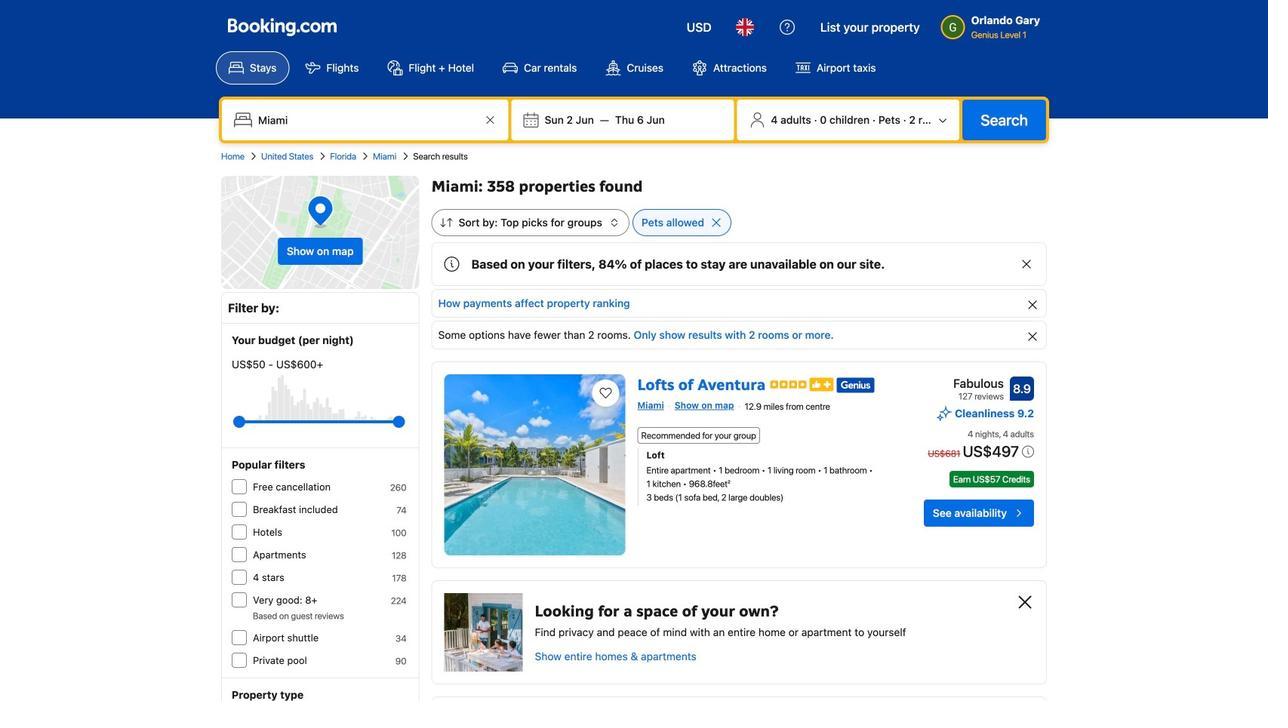 Task type: locate. For each thing, give the bounding box(es) containing it.
your account menu orlando gary genius level 1 element
[[941, 13, 1040, 42]]

genius discounts available at this property. image
[[837, 378, 874, 393], [837, 378, 874, 393]]

group
[[239, 410, 399, 434]]

this property is part of our preferred plus programme. it is committed to providing outstanding service and excellent value. it will pay us a higher commission if you make a booking. image
[[809, 378, 834, 391], [809, 378, 834, 391]]

Where are you going? field
[[252, 106, 481, 134]]

booking.com image
[[228, 18, 337, 36]]



Task type: vqa. For each thing, say whether or not it's contained in the screenshot.
Patricia
no



Task type: describe. For each thing, give the bounding box(es) containing it.
property group
[[431, 697, 1047, 701]]

search results updated. miami: 358 properties found. applied filters: pets allowed. element
[[431, 176, 1047, 197]]

looking for a space of your own? image
[[444, 593, 523, 672]]

lofts of aventura image
[[444, 374, 625, 556]]



